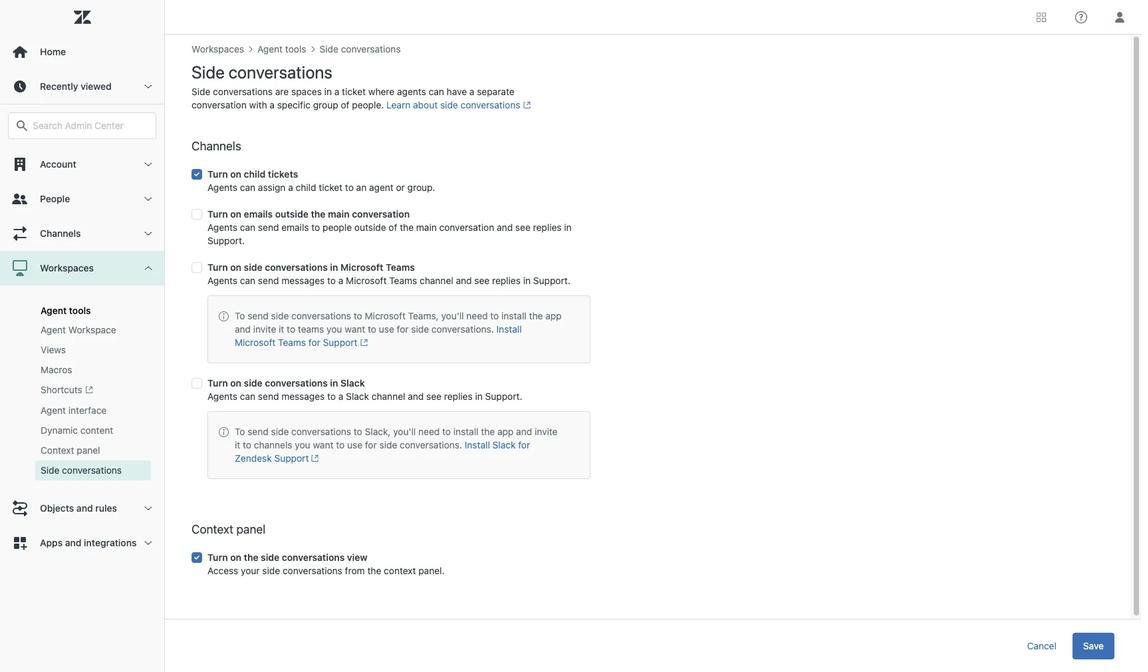 Task type: vqa. For each thing, say whether or not it's contained in the screenshot.
Explore to the bottom
no



Task type: describe. For each thing, give the bounding box(es) containing it.
save button
[[1073, 633, 1115, 659]]

recently viewed
[[40, 81, 112, 92]]

context panel link
[[35, 441, 151, 461]]

side conversations
[[41, 465, 122, 476]]

agent interface
[[41, 405, 107, 416]]

dynamic content
[[41, 425, 113, 436]]

apps
[[40, 537, 63, 549]]

agent for agent workspace
[[41, 324, 66, 335]]

zendesk products image
[[1037, 12, 1047, 22]]

dynamic content element
[[41, 424, 113, 437]]

user menu image
[[1112, 8, 1129, 26]]

integrations
[[84, 537, 137, 549]]

tree item inside primary element
[[0, 251, 164, 491]]

viewed
[[81, 81, 112, 92]]

Search Admin Center field
[[33, 120, 148, 132]]

objects and rules button
[[0, 491, 164, 526]]

macros link
[[35, 360, 151, 380]]

side conversations link
[[35, 461, 151, 481]]

save
[[1084, 640, 1105, 651]]

context panel element
[[41, 444, 100, 457]]

content
[[80, 425, 113, 436]]

workspaces group
[[0, 285, 164, 491]]

agent for agent tools
[[41, 305, 67, 316]]

conversations
[[62, 465, 122, 476]]

cancel
[[1028, 640, 1057, 651]]

workspace
[[68, 324, 116, 335]]

agent interface link
[[35, 401, 151, 421]]

recently viewed button
[[0, 69, 164, 104]]

home button
[[0, 35, 164, 69]]

agent interface element
[[41, 404, 107, 417]]

shortcuts link
[[35, 380, 151, 401]]



Task type: locate. For each thing, give the bounding box(es) containing it.
dynamic content link
[[35, 421, 151, 441]]

tree
[[0, 147, 164, 561]]

and for apps
[[65, 537, 81, 549]]

apps and integrations
[[40, 537, 137, 549]]

agent tools element
[[41, 305, 91, 316]]

tools
[[69, 305, 91, 316]]

panel
[[77, 445, 100, 456]]

views element
[[41, 343, 66, 357]]

1 vertical spatial and
[[65, 537, 81, 549]]

workspaces button
[[0, 251, 164, 285]]

apps and integrations button
[[0, 526, 164, 561]]

interface
[[68, 405, 107, 416]]

help image
[[1076, 11, 1088, 23]]

agent up views
[[41, 324, 66, 335]]

views link
[[35, 340, 151, 360]]

account button
[[0, 147, 164, 182]]

people
[[40, 193, 70, 204]]

home
[[40, 46, 66, 57]]

agent inside "link"
[[41, 324, 66, 335]]

agent tools
[[41, 305, 91, 316]]

objects
[[40, 503, 74, 514]]

agent workspace link
[[35, 320, 151, 340]]

and left the rules
[[76, 503, 93, 514]]

channels button
[[0, 216, 164, 251]]

shortcuts element
[[41, 383, 93, 397]]

agent up dynamic in the left of the page
[[41, 405, 66, 416]]

1 agent from the top
[[41, 305, 67, 316]]

objects and rules
[[40, 503, 117, 514]]

agent left tools
[[41, 305, 67, 316]]

and right "apps"
[[65, 537, 81, 549]]

tree inside primary element
[[0, 147, 164, 561]]

rules
[[95, 503, 117, 514]]

context panel
[[41, 445, 100, 456]]

None search field
[[1, 112, 163, 139]]

macros
[[41, 364, 72, 375]]

2 agent from the top
[[41, 324, 66, 335]]

2 vertical spatial agent
[[41, 405, 66, 416]]

cancel button
[[1017, 633, 1068, 659]]

views
[[41, 344, 66, 355]]

account
[[40, 158, 76, 170]]

agent
[[41, 305, 67, 316], [41, 324, 66, 335], [41, 405, 66, 416]]

primary element
[[0, 0, 165, 672]]

tree item containing workspaces
[[0, 251, 164, 491]]

0 vertical spatial agent
[[41, 305, 67, 316]]

people button
[[0, 182, 164, 216]]

tree item
[[0, 251, 164, 491]]

macros element
[[41, 363, 72, 377]]

agent for agent interface
[[41, 405, 66, 416]]

and for objects
[[76, 503, 93, 514]]

3 agent from the top
[[41, 405, 66, 416]]

context
[[41, 445, 74, 456]]

workspaces
[[40, 262, 94, 273]]

side conversations element
[[41, 464, 122, 477]]

channels
[[40, 228, 81, 239]]

tree containing account
[[0, 147, 164, 561]]

and
[[76, 503, 93, 514], [65, 537, 81, 549]]

recently
[[40, 81, 78, 92]]

none search field inside primary element
[[1, 112, 163, 139]]

1 vertical spatial agent
[[41, 324, 66, 335]]

agent workspace element
[[41, 323, 116, 337]]

shortcuts
[[41, 384, 82, 395]]

side
[[41, 465, 59, 476]]

dynamic
[[41, 425, 78, 436]]

0 vertical spatial and
[[76, 503, 93, 514]]

agent workspace
[[41, 324, 116, 335]]



